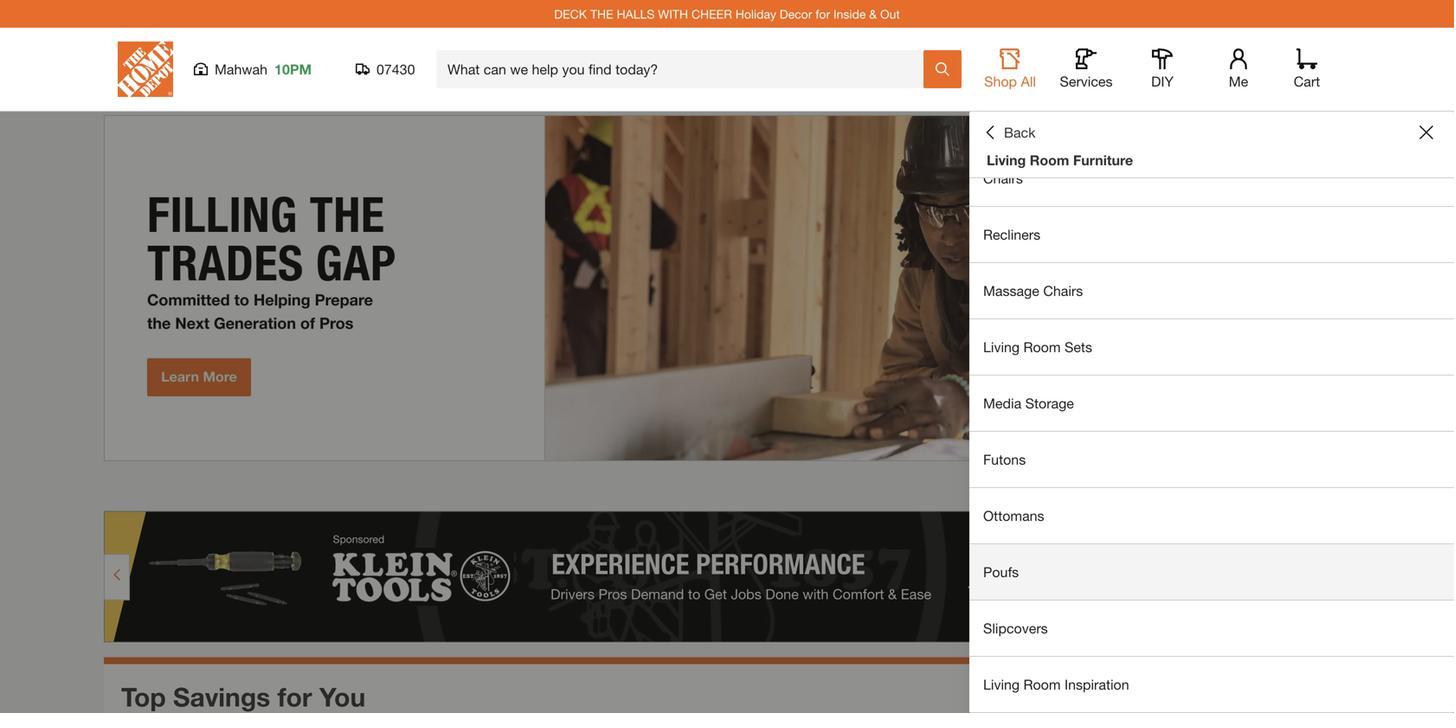 Task type: describe. For each thing, give the bounding box(es) containing it.
services button
[[1059, 48, 1114, 90]]

storage
[[1026, 395, 1074, 412]]

shop
[[984, 73, 1017, 90]]

image for filling the trades gap committed to helping prepare  the next generation of pros image
[[104, 115, 1351, 461]]

the home depot logo image
[[118, 42, 173, 97]]

back button
[[983, 124, 1036, 141]]

slipcovers link
[[970, 601, 1454, 656]]

deck
[[554, 7, 587, 21]]

cart
[[1294, 73, 1320, 90]]

furniture
[[1073, 152, 1133, 168]]

sets
[[1065, 339, 1093, 355]]

inside
[[834, 7, 866, 21]]

living room furniture
[[987, 152, 1133, 168]]

accent
[[983, 114, 1027, 130]]

tables
[[1031, 114, 1070, 130]]

with
[[658, 7, 688, 21]]

chairs link
[[970, 151, 1454, 206]]

back
[[1004, 124, 1036, 141]]

deck the halls with cheer holiday decor for inside & out
[[554, 7, 900, 21]]

mahwah
[[215, 61, 268, 77]]

room for furniture
[[1030, 152, 1070, 168]]

&
[[869, 7, 877, 21]]

accent tables
[[983, 114, 1070, 130]]

shop all button
[[983, 48, 1038, 90]]

savings
[[173, 682, 270, 712]]

5 / 5
[[1283, 479, 1306, 498]]

recliners link
[[970, 207, 1454, 262]]

chairs inside massage chairs 'link'
[[1044, 283, 1083, 299]]

you
[[319, 682, 366, 712]]

holiday
[[736, 7, 776, 21]]

mahwah 10pm
[[215, 61, 312, 77]]

inspiration
[[1065, 677, 1129, 693]]

poufs link
[[970, 545, 1454, 600]]

10pm
[[274, 61, 312, 77]]

media storage link
[[970, 376, 1454, 431]]

0 horizontal spatial for
[[278, 682, 312, 712]]

/
[[1292, 479, 1297, 498]]

massage chairs link
[[970, 263, 1454, 319]]

living room inspiration
[[983, 677, 1129, 693]]

recliners
[[983, 226, 1041, 243]]

feedback link image
[[1431, 293, 1454, 386]]

halls
[[617, 7, 655, 21]]

07430
[[377, 61, 415, 77]]



Task type: locate. For each thing, give the bounding box(es) containing it.
media storage
[[983, 395, 1074, 412]]

services
[[1060, 73, 1113, 90]]

drawer close image
[[1420, 126, 1434, 139]]

top savings for you
[[121, 682, 366, 712]]

room for sets
[[1024, 339, 1061, 355]]

living for living room sets
[[983, 339, 1020, 355]]

ottomans link
[[970, 488, 1454, 544]]

massage chairs
[[983, 283, 1083, 299]]

all
[[1021, 73, 1036, 90]]

1 horizontal spatial for
[[816, 7, 830, 21]]

room
[[1030, 152, 1070, 168], [1024, 339, 1061, 355], [1024, 677, 1061, 693]]

living room inspiration link
[[970, 657, 1454, 713]]

me button
[[1211, 48, 1267, 90]]

diy
[[1152, 73, 1174, 90]]

2 5 from the left
[[1297, 479, 1306, 498]]

poufs
[[983, 564, 1019, 580]]

0 vertical spatial chairs
[[983, 170, 1023, 187]]

living room sets
[[983, 339, 1093, 355]]

decor
[[780, 7, 812, 21]]

What can we help you find today? search field
[[448, 51, 923, 87]]

living room sets link
[[970, 319, 1454, 375]]

0 horizontal spatial 5
[[1283, 479, 1292, 498]]

diy button
[[1135, 48, 1190, 90]]

room left sets
[[1024, 339, 1061, 355]]

living for living room inspiration
[[983, 677, 1020, 693]]

0 vertical spatial living
[[987, 152, 1026, 168]]

for
[[816, 7, 830, 21], [278, 682, 312, 712]]

living down back button on the right
[[987, 152, 1026, 168]]

chairs
[[983, 170, 1023, 187], [1044, 283, 1083, 299]]

5
[[1283, 479, 1292, 498], [1297, 479, 1306, 498]]

1 horizontal spatial 5
[[1297, 479, 1306, 498]]

chairs inside chairs link
[[983, 170, 1023, 187]]

futons link
[[970, 432, 1454, 487]]

room for inspiration
[[1024, 677, 1061, 693]]

chairs right massage
[[1044, 283, 1083, 299]]

1 vertical spatial for
[[278, 682, 312, 712]]

living down slipcovers
[[983, 677, 1020, 693]]

living
[[987, 152, 1026, 168], [983, 339, 1020, 355], [983, 677, 1020, 693]]

1 vertical spatial chairs
[[1044, 283, 1083, 299]]

living for living room furniture
[[987, 152, 1026, 168]]

1 vertical spatial room
[[1024, 339, 1061, 355]]

cheer
[[692, 7, 732, 21]]

cart link
[[1288, 48, 1326, 90]]

living up media
[[983, 339, 1020, 355]]

for left you
[[278, 682, 312, 712]]

me
[[1229, 73, 1249, 90]]

massage
[[983, 283, 1040, 299]]

chairs down back button on the right
[[983, 170, 1023, 187]]

0 horizontal spatial chairs
[[983, 170, 1023, 187]]

room down tables
[[1030, 152, 1070, 168]]

0 vertical spatial for
[[816, 7, 830, 21]]

out
[[880, 7, 900, 21]]

accent tables link
[[970, 94, 1454, 150]]

top
[[121, 682, 166, 712]]

room left inspiration
[[1024, 677, 1061, 693]]

futons
[[983, 451, 1026, 468]]

shop all
[[984, 73, 1036, 90]]

ottomans
[[983, 508, 1045, 524]]

for left inside
[[816, 7, 830, 21]]

5 right previous slide image
[[1283, 479, 1292, 498]]

5 left "this is the last slide" icon
[[1297, 479, 1306, 498]]

deck the halls with cheer holiday decor for inside & out link
[[554, 7, 900, 21]]

previous slide image
[[1254, 482, 1267, 496]]

slipcovers
[[983, 620, 1048, 637]]

0 vertical spatial room
[[1030, 152, 1070, 168]]

2 vertical spatial living
[[983, 677, 1020, 693]]

1 vertical spatial living
[[983, 339, 1020, 355]]

2 vertical spatial room
[[1024, 677, 1061, 693]]

this is the last slide image
[[1321, 482, 1335, 496]]

07430 button
[[356, 61, 416, 78]]

media
[[983, 395, 1022, 412]]

1 5 from the left
[[1283, 479, 1292, 498]]

the
[[590, 7, 614, 21]]

1 horizontal spatial chairs
[[1044, 283, 1083, 299]]



Task type: vqa. For each thing, say whether or not it's contained in the screenshot.
WHITE
no



